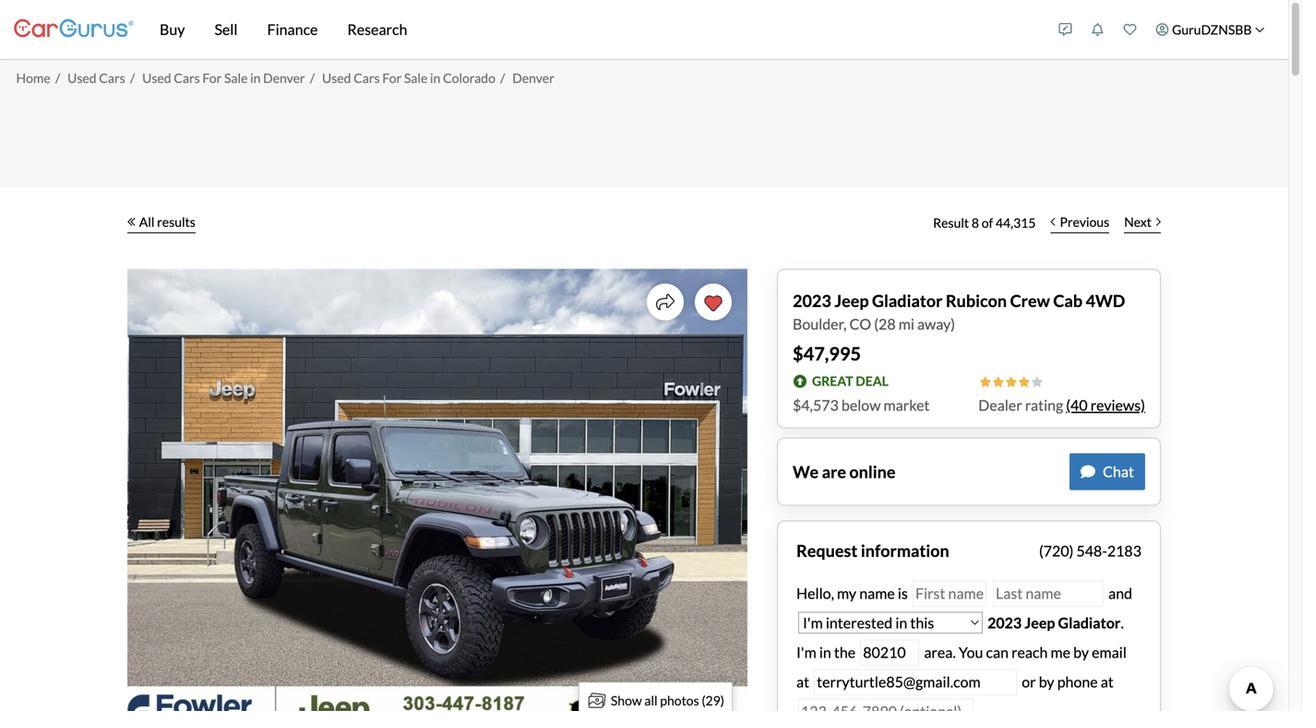 Task type: locate. For each thing, give the bounding box(es) containing it.
4 / from the left
[[501, 70, 505, 86]]

jeep down last name "field"
[[1025, 614, 1056, 632]]

1 used from the left
[[68, 70, 97, 86]]

results
[[157, 214, 196, 230]]

0 horizontal spatial in
[[250, 70, 261, 86]]

of
[[982, 215, 994, 231]]

2 used from the left
[[142, 70, 171, 86]]

2 horizontal spatial in
[[820, 644, 832, 662]]

3 cars from the left
[[354, 70, 380, 86]]

1 vertical spatial gladiator
[[1059, 614, 1121, 632]]

at down i'm
[[797, 674, 810, 692]]

dealer rating (40 reviews)
[[979, 397, 1146, 415]]

(720)
[[1040, 542, 1074, 560]]

/ right used cars link
[[130, 70, 135, 86]]

0 vertical spatial jeep
[[835, 291, 869, 311]]

gladiator inside "2023 jeep gladiator rubicon crew cab 4wd boulder, co (28 mi away)"
[[872, 291, 943, 311]]

0 horizontal spatial used
[[68, 70, 97, 86]]

by
[[1074, 644, 1089, 662], [1039, 674, 1055, 692]]

1 horizontal spatial cars
[[174, 70, 200, 86]]

2 denver from the left
[[513, 70, 555, 86]]

(29)
[[702, 693, 725, 709]]

gladiator up mi
[[872, 291, 943, 311]]

sale
[[224, 70, 248, 86], [404, 70, 428, 86]]

show all photos (29) link
[[579, 683, 733, 712]]

at inside the area. you can reach me by email at
[[797, 674, 810, 692]]

phone
[[1058, 674, 1098, 692]]

.
[[1121, 614, 1124, 632]]

vehicle full photo image
[[127, 269, 748, 712]]

used down research popup button
[[322, 70, 351, 86]]

all
[[645, 693, 658, 709]]

research button
[[333, 0, 422, 59]]

1 horizontal spatial gladiator
[[1059, 614, 1121, 632]]

great deal
[[812, 374, 889, 389]]

rating
[[1026, 397, 1064, 415]]

show
[[611, 693, 642, 709]]

in right i'm
[[820, 644, 832, 662]]

2023 jeep gladiator rubicon crew cab 4wd boulder, co (28 mi away)
[[793, 291, 1126, 333]]

0 horizontal spatial at
[[797, 674, 810, 692]]

information
[[861, 541, 950, 562]]

chevron right image
[[1157, 217, 1161, 227]]

jeep
[[835, 291, 869, 311], [1025, 614, 1056, 632]]

1 horizontal spatial at
[[1101, 674, 1114, 692]]

1 horizontal spatial 2023
[[988, 614, 1022, 632]]

denver right 'colorado'
[[513, 70, 555, 86]]

(720) 548-2183
[[1040, 542, 1142, 560]]

at
[[797, 674, 810, 692], [1101, 674, 1114, 692]]

gurudznsbb menu
[[1050, 4, 1275, 55]]

or
[[1022, 674, 1036, 692]]

2023 up can
[[988, 614, 1022, 632]]

sale left 'colorado'
[[404, 70, 428, 86]]

1 / from the left
[[55, 70, 60, 86]]

3 / from the left
[[310, 70, 315, 86]]

for down sell popup button
[[203, 70, 222, 86]]

2023
[[793, 291, 832, 311], [988, 614, 1022, 632]]

2023 jeep gladiator
[[988, 614, 1121, 632]]

1 horizontal spatial jeep
[[1025, 614, 1056, 632]]

co
[[850, 315, 872, 333]]

area. you can reach me by email at
[[797, 644, 1127, 692]]

cargurus logo homepage link image
[[14, 3, 134, 56]]

at right phone
[[1101, 674, 1114, 692]]

1 vertical spatial 2023
[[988, 614, 1022, 632]]

2023 inside "2023 jeep gladiator rubicon crew cab 4wd boulder, co (28 mi away)"
[[793, 291, 832, 311]]

1 for from the left
[[203, 70, 222, 86]]

jeep up co
[[835, 291, 869, 311]]

0 horizontal spatial gladiator
[[872, 291, 943, 311]]

by inside the area. you can reach me by email at
[[1074, 644, 1089, 662]]

/ down finance popup button
[[310, 70, 315, 86]]

in down sell popup button
[[250, 70, 261, 86]]

by right "or"
[[1039, 674, 1055, 692]]

used right home
[[68, 70, 97, 86]]

boulder,
[[793, 315, 847, 333]]

1 horizontal spatial sale
[[404, 70, 428, 86]]

0 horizontal spatial 2023
[[793, 291, 832, 311]]

2 sale from the left
[[404, 70, 428, 86]]

2 horizontal spatial used
[[322, 70, 351, 86]]

used
[[68, 70, 97, 86], [142, 70, 171, 86], [322, 70, 351, 86]]

sell button
[[200, 0, 253, 59]]

chevron down image
[[1256, 25, 1265, 34]]

cars down the 'buy' dropdown button
[[174, 70, 200, 86]]

crew
[[1011, 291, 1051, 311]]

1 vertical spatial jeep
[[1025, 614, 1056, 632]]

hello,
[[797, 585, 835, 603]]

0 horizontal spatial denver
[[263, 70, 305, 86]]

used down the 'buy' dropdown button
[[142, 70, 171, 86]]

0 horizontal spatial for
[[203, 70, 222, 86]]

gladiator
[[872, 291, 943, 311], [1059, 614, 1121, 632]]

1 cars from the left
[[99, 70, 125, 86]]

away)
[[918, 315, 956, 333]]

cars down research popup button
[[354, 70, 380, 86]]

in left 'colorado'
[[430, 70, 441, 86]]

1 vertical spatial by
[[1039, 674, 1055, 692]]

for
[[203, 70, 222, 86], [382, 70, 402, 86]]

reach
[[1012, 644, 1048, 662]]

jeep inside "2023 jeep gladiator rubicon crew cab 4wd boulder, co (28 mi away)"
[[835, 291, 869, 311]]

2023 up boulder,
[[793, 291, 832, 311]]

gladiator up email at the bottom right of page
[[1059, 614, 1121, 632]]

/
[[55, 70, 60, 86], [130, 70, 135, 86], [310, 70, 315, 86], [501, 70, 505, 86]]

in
[[250, 70, 261, 86], [430, 70, 441, 86], [820, 644, 832, 662]]

photos
[[660, 693, 700, 709]]

1 horizontal spatial used
[[142, 70, 171, 86]]

2183
[[1108, 542, 1142, 560]]

cars
[[99, 70, 125, 86], [174, 70, 200, 86], [354, 70, 380, 86]]

0 vertical spatial 2023
[[793, 291, 832, 311]]

great
[[812, 374, 854, 389]]

1 horizontal spatial denver
[[513, 70, 555, 86]]

Phone (optional) telephone field
[[799, 699, 974, 712]]

you
[[959, 644, 984, 662]]

0 vertical spatial by
[[1074, 644, 1089, 662]]

cars down 'cargurus logo homepage link'
[[99, 70, 125, 86]]

1 at from the left
[[797, 674, 810, 692]]

used cars link
[[68, 70, 125, 86]]

for down research popup button
[[382, 70, 402, 86]]

previous link
[[1044, 203, 1117, 243]]

0 horizontal spatial jeep
[[835, 291, 869, 311]]

0 vertical spatial gladiator
[[872, 291, 943, 311]]

by right me
[[1074, 644, 1089, 662]]

area.
[[924, 644, 956, 662]]

0 horizontal spatial cars
[[99, 70, 125, 86]]

1 horizontal spatial by
[[1074, 644, 1089, 662]]

0 horizontal spatial by
[[1039, 674, 1055, 692]]

saved cars image
[[1124, 23, 1137, 36]]

/ right home
[[55, 70, 60, 86]]

denver down finance popup button
[[263, 70, 305, 86]]

/ right 'colorado'
[[501, 70, 505, 86]]

2 horizontal spatial cars
[[354, 70, 380, 86]]

1 denver from the left
[[263, 70, 305, 86]]

. i'm in the
[[797, 614, 1124, 662]]

denver
[[263, 70, 305, 86], [513, 70, 555, 86]]

2 at from the left
[[1101, 674, 1114, 692]]

1 horizontal spatial for
[[382, 70, 402, 86]]

chat
[[1103, 463, 1135, 481]]

jeep for 2023 jeep gladiator rubicon crew cab 4wd boulder, co (28 mi away)
[[835, 291, 869, 311]]

menu bar
[[134, 0, 1050, 59]]

chevron left image
[[1051, 217, 1056, 227]]

used cars for sale in colorado link
[[322, 70, 496, 86]]

(28
[[875, 315, 896, 333]]

the
[[835, 644, 856, 662]]

hello, my name is
[[797, 585, 911, 603]]

0 horizontal spatial sale
[[224, 70, 248, 86]]

(40
[[1067, 397, 1088, 415]]

sale down sell popup button
[[224, 70, 248, 86]]

chat button
[[1070, 454, 1146, 491]]

open notifications image
[[1092, 23, 1105, 36]]



Task type: describe. For each thing, give the bounding box(es) containing it.
$4,573 below market
[[793, 397, 930, 415]]

dealer
[[979, 397, 1023, 415]]

previous
[[1060, 214, 1110, 230]]

mi
[[899, 315, 915, 333]]

2 cars from the left
[[174, 70, 200, 86]]

sell
[[215, 20, 238, 38]]

2 for from the left
[[382, 70, 402, 86]]

First name field
[[913, 581, 987, 607]]

2023 for 2023 jeep gladiator
[[988, 614, 1022, 632]]

all results
[[139, 214, 196, 230]]

4wd
[[1086, 291, 1126, 311]]

rubicon
[[946, 291, 1007, 311]]

Zip code field
[[861, 640, 920, 667]]

colorado
[[443, 70, 496, 86]]

8
[[972, 215, 980, 231]]

email
[[1092, 644, 1127, 662]]

me
[[1051, 644, 1071, 662]]

chevron double left image
[[127, 217, 135, 227]]

share image
[[656, 293, 675, 312]]

gurudznsbb button
[[1147, 4, 1275, 55]]

all results link
[[127, 203, 196, 243]]

request
[[797, 541, 858, 562]]

reviews)
[[1091, 397, 1146, 415]]

finance
[[267, 20, 318, 38]]

home link
[[16, 70, 51, 86]]

my
[[837, 585, 857, 603]]

next link
[[1117, 203, 1169, 243]]

buy
[[160, 20, 185, 38]]

gladiator for 2023 jeep gladiator
[[1059, 614, 1121, 632]]

market
[[884, 397, 930, 415]]

buy button
[[145, 0, 200, 59]]

research
[[348, 20, 407, 38]]

$47,995
[[793, 343, 861, 365]]

cargurus logo homepage link link
[[14, 3, 134, 56]]

Email address email field
[[814, 670, 1018, 696]]

i'm
[[797, 644, 817, 662]]

1 horizontal spatial in
[[430, 70, 441, 86]]

deal
[[856, 374, 889, 389]]

gladiator for 2023 jeep gladiator rubicon crew cab 4wd boulder, co (28 mi away)
[[872, 291, 943, 311]]

2023 for 2023 jeep gladiator rubicon crew cab 4wd boulder, co (28 mi away)
[[793, 291, 832, 311]]

gurudznsbb
[[1173, 22, 1252, 37]]

in inside . i'm in the
[[820, 644, 832, 662]]

3 used from the left
[[322, 70, 351, 86]]

home
[[16, 70, 51, 86]]

home / used cars / used cars for sale in denver / used cars for sale in colorado / denver
[[16, 70, 555, 86]]

result
[[934, 215, 970, 231]]

1 sale from the left
[[224, 70, 248, 86]]

online
[[850, 462, 896, 482]]

menu bar containing buy
[[134, 0, 1050, 59]]

or by phone at
[[1022, 674, 1114, 692]]

result 8 of 44,315
[[934, 215, 1036, 231]]

name
[[860, 585, 895, 603]]

2 / from the left
[[130, 70, 135, 86]]

user icon image
[[1156, 23, 1169, 36]]

is
[[898, 585, 908, 603]]

are
[[822, 462, 847, 482]]

below
[[842, 397, 881, 415]]

can
[[987, 644, 1009, 662]]

all
[[139, 214, 155, 230]]

request information
[[797, 541, 950, 562]]

we
[[793, 462, 819, 482]]

show all photos (29)
[[611, 693, 725, 709]]

next
[[1125, 214, 1152, 230]]

548-
[[1077, 542, 1108, 560]]

(40 reviews) button
[[1067, 395, 1146, 417]]

add a car review image
[[1060, 23, 1072, 36]]

comment image
[[1081, 465, 1096, 480]]

finance button
[[253, 0, 333, 59]]

$4,573
[[793, 397, 839, 415]]

gurudznsbb menu item
[[1147, 4, 1275, 55]]

Last name field
[[993, 581, 1104, 607]]

we are online
[[793, 462, 896, 482]]

cab
[[1054, 291, 1083, 311]]

and
[[1106, 585, 1133, 603]]

jeep for 2023 jeep gladiator
[[1025, 614, 1056, 632]]

used cars for sale in denver link
[[142, 70, 305, 86]]

44,315
[[996, 215, 1036, 231]]



Task type: vqa. For each thing, say whether or not it's contained in the screenshot.
has
no



